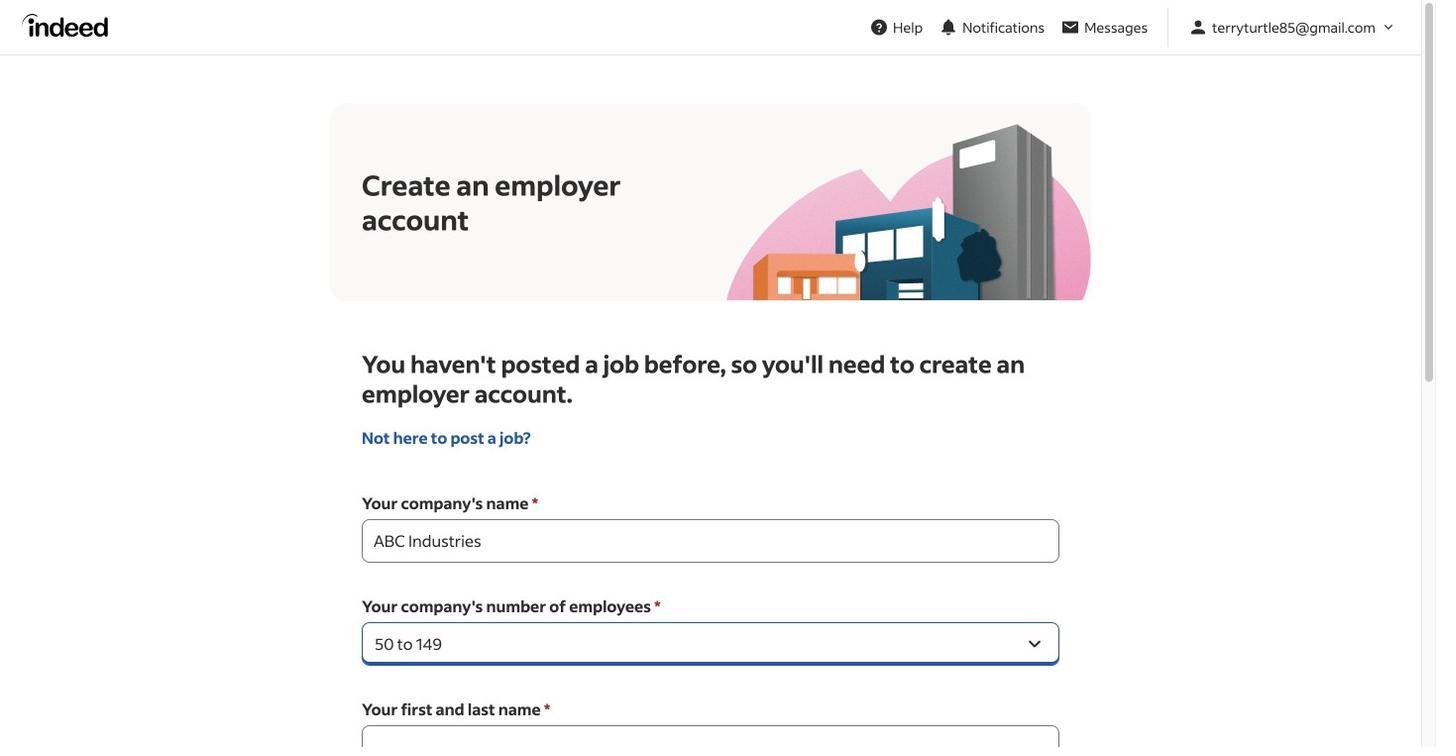 Task type: vqa. For each thing, say whether or not it's contained in the screenshot.
SUMMARY:
no



Task type: locate. For each thing, give the bounding box(es) containing it.
Your first and last name field
[[362, 726, 1060, 747]]

None field
[[362, 519, 1060, 563]]



Task type: describe. For each thing, give the bounding box(es) containing it.
indeed home image
[[22, 13, 117, 37]]



